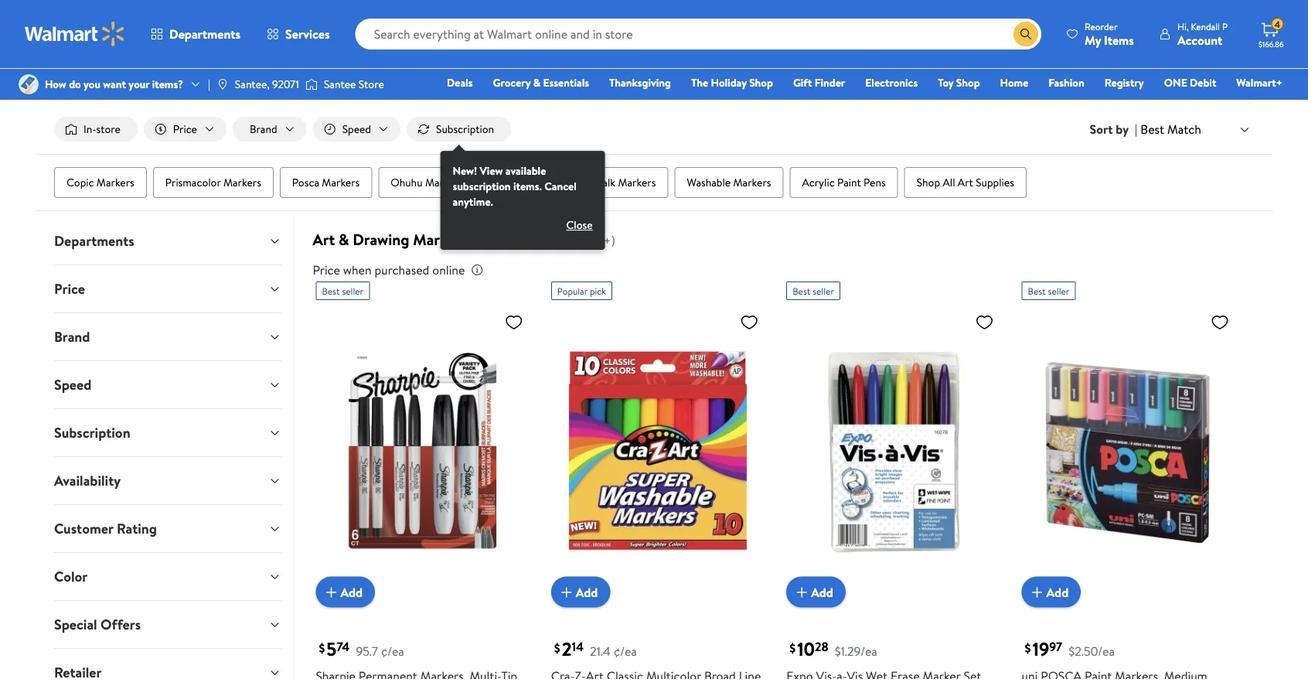 Task type: describe. For each thing, give the bounding box(es) containing it.
chalk markers link
[[577, 167, 669, 198]]

markers for posca markers
[[322, 175, 360, 190]]

2 horizontal spatial price
[[313, 261, 340, 278]]

subscription tab
[[42, 409, 293, 456]]

by
[[1116, 121, 1129, 138]]

ohuhu markers
[[391, 175, 463, 190]]

all
[[943, 175, 955, 190]]

washable
[[687, 175, 731, 190]]

$ for 5
[[319, 639, 325, 656]]

markers for copic markers
[[97, 175, 134, 190]]

paint markers
[[494, 175, 558, 190]]

supplies inside 'link'
[[976, 175, 1015, 190]]

registry
[[1105, 75, 1144, 90]]

art right in
[[488, 229, 510, 250]]

price button inside sort and filter section element
[[144, 117, 227, 142]]

price tab
[[42, 265, 293, 313]]

brand inside sort and filter section element
[[250, 121, 277, 136]]

2 / from the left
[[231, 33, 235, 48]]

posca
[[292, 175, 319, 190]]

acrylic paint pens link
[[790, 167, 898, 198]]

markers for ohuhu markers
[[425, 175, 463, 190]]

fashion
[[1049, 75, 1085, 90]]

Walmart Site-Wide search field
[[355, 19, 1042, 49]]

brand tab
[[42, 313, 293, 360]]

one
[[1164, 75, 1188, 90]]

add to favorites list, expo vis-a-vis wet erase marker set, fine tip, assorted colors, 8 count image
[[976, 313, 994, 332]]

departments inside departments tab
[[54, 231, 134, 251]]

add to cart image for 10
[[793, 583, 811, 601]]

expo vis-a-vis wet erase marker set, fine tip, assorted colors, 8 count image
[[787, 306, 1000, 595]]

19
[[1033, 636, 1050, 662]]

purchased
[[375, 261, 430, 278]]

art up santee,
[[241, 33, 256, 48]]

best for 19
[[1028, 284, 1046, 297]]

availability
[[54, 471, 121, 490]]

best for 10
[[793, 284, 811, 297]]

holiday
[[711, 75, 747, 90]]

sort and filter section element
[[36, 104, 1273, 250]]

$166.86
[[1259, 39, 1284, 49]]

pick
[[590, 284, 606, 297]]

paint markers link
[[482, 167, 571, 198]]

walmart+ link
[[1230, 74, 1290, 91]]

$ 10 28 $1.29/ea
[[790, 636, 878, 662]]

copic markers
[[67, 175, 134, 190]]

markers for prismacolor markers
[[223, 175, 261, 190]]

price inside price 'tab'
[[54, 279, 85, 299]]

available
[[506, 163, 546, 178]]

deals link
[[440, 74, 480, 91]]

home
[[1000, 75, 1029, 90]]

0 horizontal spatial speed button
[[42, 361, 293, 408]]

1 vertical spatial departments button
[[42, 217, 293, 265]]

speed inside tab
[[54, 375, 92, 394]]

walmart image
[[25, 22, 125, 46]]

95.7
[[356, 642, 378, 659]]

copic markers link
[[54, 167, 147, 198]]

supplies for /
[[186, 33, 225, 48]]

0 vertical spatial |
[[208, 77, 210, 92]]

& up santee, 92071
[[259, 33, 266, 48]]

| inside sort and filter section element
[[1135, 121, 1138, 138]]

speed inside sort and filter section element
[[342, 121, 371, 136]]

kendall
[[1191, 20, 1220, 33]]

customer rating
[[54, 519, 157, 538]]

art down posca markers link
[[313, 229, 335, 250]]

view
[[480, 163, 503, 178]]

thanksgiving
[[609, 75, 671, 90]]

in-
[[84, 121, 96, 136]]

legal information image
[[471, 264, 484, 276]]

rating
[[117, 519, 157, 538]]

debit
[[1190, 75, 1217, 90]]

art supplies link
[[168, 33, 225, 48]]

supplies for in
[[514, 229, 570, 250]]

special
[[54, 615, 97, 634]]

price when purchased online
[[313, 261, 465, 278]]

how
[[45, 77, 66, 92]]

1 / from the left
[[158, 33, 162, 48]]

1 vertical spatial price button
[[42, 265, 293, 313]]

essentials
[[543, 75, 589, 90]]

best seller for 10
[[793, 284, 835, 297]]

store
[[359, 77, 384, 92]]

online
[[432, 261, 465, 278]]

$ for 2
[[554, 639, 560, 656]]

74
[[337, 639, 350, 656]]

best match
[[1141, 121, 1202, 138]]

customer rating tab
[[42, 505, 293, 552]]

the
[[691, 75, 709, 90]]

price inside sort and filter section element
[[173, 121, 197, 136]]

home link
[[993, 74, 1036, 91]]

search icon image
[[1020, 28, 1032, 40]]

92071
[[272, 77, 299, 92]]

1 vertical spatial drawing
[[353, 229, 410, 250]]

97
[[1050, 639, 1063, 656]]

customer rating button
[[42, 505, 293, 552]]

ohuhu
[[391, 175, 423, 190]]

markers for washable markers
[[734, 175, 771, 190]]

match
[[1168, 121, 1202, 138]]

markers for paint markers
[[520, 175, 558, 190]]

special offers tab
[[42, 601, 293, 648]]

in-store
[[84, 121, 121, 136]]

new!
[[453, 163, 477, 178]]

14
[[572, 639, 584, 656]]

& right grocery
[[533, 75, 541, 90]]

color tab
[[42, 553, 293, 600]]

gift finder
[[793, 75, 845, 90]]

store
[[96, 121, 121, 136]]

$ 2 14 21.4 ¢/ea
[[554, 636, 637, 662]]

$ for 10
[[790, 639, 796, 656]]

fashion link
[[1042, 74, 1092, 91]]

my
[[1085, 31, 1101, 48]]

& up when
[[339, 229, 349, 250]]

add button for 10
[[787, 577, 846, 608]]

do
[[69, 77, 81, 92]]

add for 2
[[576, 584, 598, 601]]

add button for 5
[[316, 577, 375, 608]]

sort
[[1090, 121, 1113, 138]]

subscription inside subscription button
[[436, 121, 494, 136]]

subscription button
[[407, 117, 511, 142]]

subscription button
[[42, 409, 293, 456]]

seller for 19
[[1048, 284, 1070, 297]]

prismacolor markers
[[165, 175, 261, 190]]

washable markers
[[687, 175, 771, 190]]

2
[[562, 636, 572, 662]]

walmart+
[[1237, 75, 1283, 90]]

account
[[1178, 31, 1223, 48]]

hi, kendall p account
[[1178, 20, 1228, 48]]

 image for how do you want your items?
[[19, 74, 39, 94]]

how do you want your items?
[[45, 77, 183, 92]]

art right sewing
[[168, 33, 184, 48]]

offers
[[101, 615, 141, 634]]

best for 5
[[322, 284, 340, 297]]

 image for santee, 92071
[[216, 78, 229, 90]]

santee
[[324, 77, 356, 92]]



Task type: vqa. For each thing, say whether or not it's contained in the screenshot.


Task type: locate. For each thing, give the bounding box(es) containing it.
1 horizontal spatial subscription
[[436, 121, 494, 136]]

2 seller from the left
[[813, 284, 835, 297]]

in
[[472, 229, 484, 250]]

1 add to cart image from the left
[[322, 583, 341, 601]]

2 vertical spatial price
[[54, 279, 85, 299]]

0 horizontal spatial ¢/ea
[[381, 642, 404, 659]]

1 vertical spatial supplies
[[976, 175, 1015, 190]]

best
[[1141, 121, 1165, 138], [322, 284, 340, 297], [793, 284, 811, 297], [1028, 284, 1046, 297]]

1 ¢/ea from the left
[[381, 642, 404, 659]]

1 horizontal spatial shop
[[917, 175, 940, 190]]

0 horizontal spatial paint
[[494, 175, 518, 190]]

0 horizontal spatial supplies
[[186, 33, 225, 48]]

1 horizontal spatial speed button
[[313, 117, 401, 142]]

electronics
[[866, 75, 918, 90]]

(1000+)
[[573, 232, 615, 249]]

$ for 19
[[1025, 639, 1031, 656]]

| right items?
[[208, 77, 210, 92]]

0 horizontal spatial best seller
[[322, 284, 364, 297]]

 image left santee,
[[216, 78, 229, 90]]

add to cart image for 19
[[1028, 583, 1047, 601]]

add button up 97
[[1022, 577, 1081, 608]]

1 horizontal spatial seller
[[813, 284, 835, 297]]

add up 28
[[811, 584, 834, 601]]

cra-z-art classic multicolor broad line washable markers, 10 count, back to school supplies image
[[551, 306, 765, 595]]

$ inside $ 2 14 21.4 ¢/ea
[[554, 639, 560, 656]]

markers inside posca markers link
[[322, 175, 360, 190]]

art right all
[[958, 175, 974, 190]]

brand button up speed tab
[[42, 313, 293, 360]]

3 add to cart image from the left
[[793, 583, 811, 601]]

3 add button from the left
[[787, 577, 846, 608]]

0 vertical spatial subscription
[[436, 121, 494, 136]]

seller for 10
[[813, 284, 835, 297]]

2 horizontal spatial best seller
[[1028, 284, 1070, 297]]

¢/ea right 95.7
[[381, 642, 404, 659]]

subscription up availability on the left of page
[[54, 423, 130, 442]]

drawing up price when purchased online
[[353, 229, 410, 250]]

2 horizontal spatial shop
[[957, 75, 980, 90]]

sponsored
[[1196, 72, 1239, 85]]

markers inside "copic markers" link
[[97, 175, 134, 190]]

1 horizontal spatial best seller
[[793, 284, 835, 297]]

1 add button from the left
[[316, 577, 375, 608]]

$ left 19
[[1025, 639, 1031, 656]]

subscription
[[453, 179, 511, 194]]

add button
[[316, 577, 375, 608], [551, 577, 610, 608], [787, 577, 846, 608], [1022, 577, 1081, 608]]

1 vertical spatial speed button
[[42, 361, 293, 408]]

5
[[327, 636, 337, 662]]

1 horizontal spatial departments
[[169, 26, 241, 43]]

0 vertical spatial speed button
[[313, 117, 401, 142]]

 image
[[305, 77, 318, 92]]

hi,
[[1178, 20, 1189, 33]]

add to favorites list, uni posca paint markers, medium point marker paint pen tips, pc-5m, assorted ink, 8 count image
[[1211, 313, 1230, 332]]

cancel
[[545, 179, 577, 194]]

special offers
[[54, 615, 141, 634]]

/ right sewing
[[158, 33, 162, 48]]

1 horizontal spatial price
[[173, 121, 197, 136]]

services
[[285, 26, 330, 43]]

 image
[[19, 74, 39, 94], [216, 78, 229, 90]]

| right "by"
[[1135, 121, 1138, 138]]

arts crafts & sewing link
[[54, 33, 152, 48]]

¢/ea
[[381, 642, 404, 659], [614, 642, 637, 659]]

3 $ from the left
[[790, 639, 796, 656]]

2 vertical spatial supplies
[[514, 229, 570, 250]]

departments tab
[[42, 217, 293, 265]]

pens
[[864, 175, 886, 190]]

brand button down santee, 92071
[[233, 117, 307, 142]]

brand button inside sort and filter section element
[[233, 117, 307, 142]]

1 horizontal spatial paint
[[838, 175, 861, 190]]

&
[[108, 33, 116, 48], [259, 33, 266, 48], [533, 75, 541, 90], [339, 229, 349, 250]]

¢/ea for 5
[[381, 642, 404, 659]]

art & drawing markers link
[[241, 33, 348, 48]]

0 vertical spatial price button
[[144, 117, 227, 142]]

special offers button
[[42, 601, 293, 648]]

one debit link
[[1158, 74, 1224, 91]]

¢/ea right 21.4
[[614, 642, 637, 659]]

markers inside ohuhu markers link
[[425, 175, 463, 190]]

the holiday shop
[[691, 75, 773, 90]]

arts
[[54, 33, 74, 48]]

1 vertical spatial subscription
[[54, 423, 130, 442]]

seller for 5
[[342, 284, 364, 297]]

add to cart image for 5
[[322, 583, 341, 601]]

ohuhu markers link
[[378, 167, 476, 198]]

add to favorites list, cra-z-art classic multicolor broad line washable markers, 10 count, back to school supplies image
[[740, 313, 759, 332]]

shop all art supplies
[[917, 175, 1015, 190]]

departments button up items?
[[138, 15, 254, 53]]

add button for 2
[[551, 577, 610, 608]]

art inside 'link'
[[958, 175, 974, 190]]

price button
[[144, 117, 227, 142], [42, 265, 293, 313]]

your
[[129, 77, 150, 92]]

0 horizontal spatial drawing
[[269, 33, 308, 48]]

add to cart image for 2
[[557, 583, 576, 601]]

toy shop
[[938, 75, 980, 90]]

price button down departments tab
[[42, 265, 293, 313]]

markers inside prismacolor markers link
[[223, 175, 261, 190]]

supplies left (1000+)
[[514, 229, 570, 250]]

0 vertical spatial departments button
[[138, 15, 254, 53]]

markers inside the paint markers link
[[520, 175, 558, 190]]

0 vertical spatial price
[[173, 121, 197, 136]]

0 horizontal spatial price
[[54, 279, 85, 299]]

finder
[[815, 75, 845, 90]]

3 seller from the left
[[1048, 284, 1070, 297]]

0 vertical spatial brand button
[[233, 117, 307, 142]]

add for 5
[[341, 584, 363, 601]]

0 vertical spatial supplies
[[186, 33, 225, 48]]

supplies right sewing
[[186, 33, 225, 48]]

2 $ from the left
[[554, 639, 560, 656]]

art
[[168, 33, 184, 48], [241, 33, 256, 48], [958, 175, 974, 190], [313, 229, 335, 250], [488, 229, 510, 250]]

shop all art supplies link
[[905, 167, 1027, 198]]

when
[[343, 261, 372, 278]]

items?
[[152, 77, 183, 92]]

add for 10
[[811, 584, 834, 601]]

ad disclaimer and feedback for skylinedisplayad image
[[1242, 72, 1254, 84]]

add up 97
[[1047, 584, 1069, 601]]

items
[[1104, 31, 1134, 48]]

thanksgiving link
[[602, 74, 678, 91]]

1 horizontal spatial  image
[[216, 78, 229, 90]]

$ inside $ 10 28 $1.29/ea
[[790, 639, 796, 656]]

2 paint from the left
[[838, 175, 861, 190]]

departments button up price 'tab' in the left of the page
[[42, 217, 293, 265]]

21.4
[[590, 642, 611, 659]]

sharpie permanent markers, multi-tip pack, fine/ultra fine/chisel tip, black, 6 count image
[[316, 306, 530, 595]]

0 vertical spatial speed
[[342, 121, 371, 136]]

best seller
[[322, 284, 364, 297], [793, 284, 835, 297], [1028, 284, 1070, 297]]

availability tab
[[42, 457, 293, 504]]

add to cart image up 10
[[793, 583, 811, 601]]

arts crafts & sewing / art supplies / art & drawing markers
[[54, 33, 348, 48]]

new! view available subscription items. cancel anytime.
[[453, 163, 577, 209]]

shop left all
[[917, 175, 940, 190]]

0 horizontal spatial brand
[[54, 327, 90, 347]]

add button up 28
[[787, 577, 846, 608]]

/ right art supplies "link" at the left top of page
[[231, 33, 235, 48]]

speed button up subscription tab
[[42, 361, 293, 408]]

speed button down santee store
[[313, 117, 401, 142]]

1 horizontal spatial brand
[[250, 121, 277, 136]]

grocery & essentials
[[493, 75, 589, 90]]

availability button
[[42, 457, 293, 504]]

tab
[[42, 649, 293, 679]]

1 $ from the left
[[319, 639, 325, 656]]

chalk markers
[[589, 175, 656, 190]]

price button down items?
[[144, 117, 227, 142]]

1 vertical spatial price
[[313, 261, 340, 278]]

$ inside $ 19 97 $2.50/ea
[[1025, 639, 1031, 656]]

2 ¢/ea from the left
[[614, 642, 637, 659]]

add up 74
[[341, 584, 363, 601]]

Search search field
[[355, 19, 1042, 49]]

1 horizontal spatial speed
[[342, 121, 371, 136]]

& right "crafts"
[[108, 33, 116, 48]]

add button up 74
[[316, 577, 375, 608]]

4
[[1275, 18, 1281, 31]]

¢/ea inside '$ 5 74 95.7 ¢/ea'
[[381, 642, 404, 659]]

toy
[[938, 75, 954, 90]]

1 horizontal spatial drawing
[[353, 229, 410, 250]]

best seller for 5
[[322, 284, 364, 297]]

add to cart image up 19
[[1028, 583, 1047, 601]]

add button up 14
[[551, 577, 610, 608]]

santee,
[[235, 77, 270, 92]]

add to cart image up 14
[[557, 583, 576, 601]]

|
[[208, 77, 210, 92], [1135, 121, 1138, 138]]

subscription
[[436, 121, 494, 136], [54, 423, 130, 442]]

brand inside brand tab
[[54, 327, 90, 347]]

0 horizontal spatial subscription
[[54, 423, 130, 442]]

registry link
[[1098, 74, 1151, 91]]

posca markers link
[[280, 167, 372, 198]]

3 best seller from the left
[[1028, 284, 1070, 297]]

shop right toy
[[957, 75, 980, 90]]

$ 19 97 $2.50/ea
[[1025, 636, 1115, 662]]

2 add from the left
[[576, 584, 598, 601]]

2 horizontal spatial seller
[[1048, 284, 1070, 297]]

0 horizontal spatial speed
[[54, 375, 92, 394]]

1 seller from the left
[[342, 284, 364, 297]]

0 horizontal spatial |
[[208, 77, 210, 92]]

copic
[[67, 175, 94, 190]]

add up 14
[[576, 584, 598, 601]]

subscription inside subscription dropdown button
[[54, 423, 130, 442]]

1 horizontal spatial ¢/ea
[[614, 642, 637, 659]]

grocery
[[493, 75, 531, 90]]

add to favorites list, sharpie permanent markers, multi-tip pack, fine/ultra fine/chisel tip, black, 6 count image
[[505, 313, 523, 332]]

in-store button
[[54, 117, 138, 142]]

$ left 5
[[319, 639, 325, 656]]

services button
[[254, 15, 343, 53]]

28
[[815, 639, 829, 656]]

markers
[[310, 33, 348, 48], [97, 175, 134, 190], [223, 175, 261, 190], [322, 175, 360, 190], [425, 175, 463, 190], [520, 175, 558, 190], [618, 175, 656, 190], [734, 175, 771, 190], [413, 229, 468, 250]]

¢/ea inside $ 2 14 21.4 ¢/ea
[[614, 642, 637, 659]]

0 vertical spatial drawing
[[269, 33, 308, 48]]

acrylic
[[802, 175, 835, 190]]

markers for chalk markers
[[618, 175, 656, 190]]

you
[[84, 77, 100, 92]]

0 horizontal spatial /
[[158, 33, 162, 48]]

$ inside '$ 5 74 95.7 ¢/ea'
[[319, 639, 325, 656]]

$1.29/ea
[[835, 642, 878, 659]]

$ left 10
[[790, 639, 796, 656]]

4 add to cart image from the left
[[1028, 583, 1047, 601]]

4 add button from the left
[[1022, 577, 1081, 608]]

departments up items?
[[169, 26, 241, 43]]

4 add from the left
[[1047, 584, 1069, 601]]

0 vertical spatial brand
[[250, 121, 277, 136]]

1 vertical spatial speed
[[54, 375, 92, 394]]

crafts
[[77, 33, 106, 48]]

markers inside chalk markers link
[[618, 175, 656, 190]]

¢/ea for 2
[[614, 642, 637, 659]]

paint
[[494, 175, 518, 190], [838, 175, 861, 190]]

speed tab
[[42, 361, 293, 408]]

0 vertical spatial departments
[[169, 26, 241, 43]]

 image left the how
[[19, 74, 39, 94]]

1 add from the left
[[341, 584, 363, 601]]

1 horizontal spatial supplies
[[514, 229, 570, 250]]

drawing
[[269, 33, 308, 48], [353, 229, 410, 250]]

add to cart image
[[322, 583, 341, 601], [557, 583, 576, 601], [793, 583, 811, 601], [1028, 583, 1047, 601]]

3 add from the left
[[811, 584, 834, 601]]

departments button
[[138, 15, 254, 53], [42, 217, 293, 265]]

add to cart image up 74
[[322, 583, 341, 601]]

supplies right all
[[976, 175, 1015, 190]]

drawing up 92071
[[269, 33, 308, 48]]

0 horizontal spatial departments
[[54, 231, 134, 251]]

add button for 19
[[1022, 577, 1081, 608]]

subscription up new!
[[436, 121, 494, 136]]

2 horizontal spatial supplies
[[976, 175, 1015, 190]]

best seller for 19
[[1028, 284, 1070, 297]]

0 horizontal spatial shop
[[749, 75, 773, 90]]

1 vertical spatial brand button
[[42, 313, 293, 360]]

0 horizontal spatial seller
[[342, 284, 364, 297]]

2 add to cart image from the left
[[557, 583, 576, 601]]

popular
[[557, 284, 588, 297]]

sort by |
[[1090, 121, 1138, 138]]

best inside dropdown button
[[1141, 121, 1165, 138]]

toy shop link
[[931, 74, 987, 91]]

want
[[103, 77, 126, 92]]

markers inside washable markers link
[[734, 175, 771, 190]]

$ left 2
[[554, 639, 560, 656]]

one debit
[[1164, 75, 1217, 90]]

4 $ from the left
[[1025, 639, 1031, 656]]

0 horizontal spatial  image
[[19, 74, 39, 94]]

uni posca paint markers, medium point marker paint pen tips, pc-5m, assorted ink, 8 count image
[[1022, 306, 1236, 595]]

anytime.
[[453, 194, 493, 209]]

2 add button from the left
[[551, 577, 610, 608]]

1 horizontal spatial |
[[1135, 121, 1138, 138]]

1 horizontal spatial /
[[231, 33, 235, 48]]

1 paint from the left
[[494, 175, 518, 190]]

add for 19
[[1047, 584, 1069, 601]]

1 vertical spatial departments
[[54, 231, 134, 251]]

2 best seller from the left
[[793, 284, 835, 297]]

departments down "copic markers" link
[[54, 231, 134, 251]]

1 vertical spatial |
[[1135, 121, 1138, 138]]

art & drawing markers in art supplies (1000+)
[[313, 229, 615, 250]]

1 vertical spatial brand
[[54, 327, 90, 347]]

1 best seller from the left
[[322, 284, 364, 297]]

brand button
[[233, 117, 307, 142], [42, 313, 293, 360]]

shop right holiday
[[749, 75, 773, 90]]



